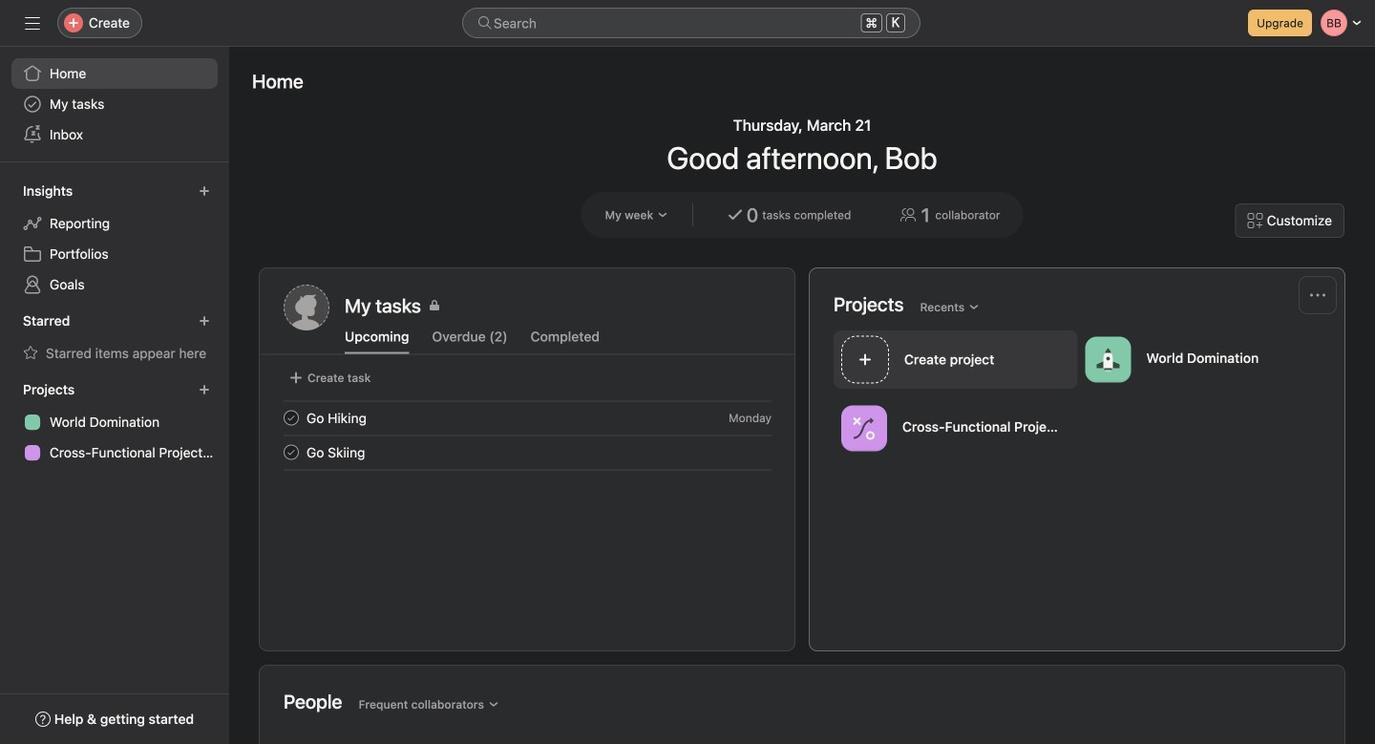 Task type: describe. For each thing, give the bounding box(es) containing it.
Search tasks, projects, and more text field
[[462, 8, 921, 38]]

mark complete image for mark complete checkbox
[[280, 441, 303, 464]]

projects element
[[0, 373, 229, 472]]

new insights image
[[199, 185, 210, 197]]

add items to starred image
[[199, 315, 210, 327]]

starred element
[[0, 304, 229, 373]]

Mark complete checkbox
[[280, 441, 303, 464]]

add profile photo image
[[284, 285, 330, 330]]

actions image
[[1310, 287, 1326, 303]]

Mark complete checkbox
[[280, 406, 303, 429]]

global element
[[0, 47, 229, 161]]

insights element
[[0, 174, 229, 304]]



Task type: locate. For each thing, give the bounding box(es) containing it.
mark complete image down mark complete option
[[280, 441, 303, 464]]

line_and_symbols image
[[853, 417, 876, 440]]

2 mark complete image from the top
[[280, 441, 303, 464]]

mark complete image up mark complete checkbox
[[280, 406, 303, 429]]

None field
[[462, 8, 921, 38]]

mark complete image for mark complete option
[[280, 406, 303, 429]]

1 vertical spatial mark complete image
[[280, 441, 303, 464]]

hide sidebar image
[[25, 15, 40, 31]]

new project or portfolio image
[[199, 384, 210, 395]]

mark complete image
[[280, 406, 303, 429], [280, 441, 303, 464]]

list item
[[834, 330, 1078, 389], [261, 401, 795, 435], [261, 435, 795, 469]]

rocket image
[[1097, 348, 1120, 371]]

0 vertical spatial mark complete image
[[280, 406, 303, 429]]

1 mark complete image from the top
[[280, 406, 303, 429]]



Task type: vqa. For each thing, say whether or not it's contained in the screenshot.
Wed
no



